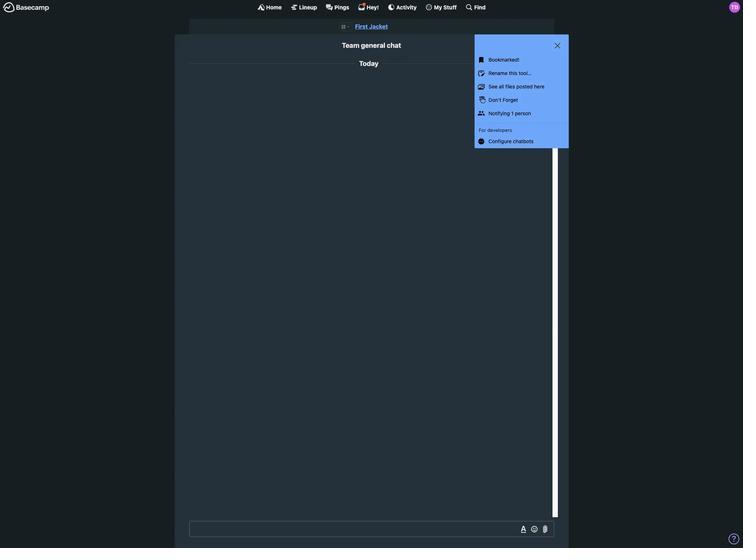 Task type: vqa. For each thing, say whether or not it's contained in the screenshot.
4:08pm "element"
no



Task type: locate. For each thing, give the bounding box(es) containing it.
today
[[359, 60, 379, 67]]

tool…
[[519, 70, 532, 76]]

stuff
[[444, 4, 457, 10]]

home link
[[258, 4, 282, 11]]

tyler black image
[[730, 2, 741, 13], [534, 76, 549, 91]]

pings button
[[326, 4, 350, 11]]

lineup
[[299, 4, 317, 10]]

notifying
[[489, 110, 510, 116]]

configure chatbots
[[489, 138, 534, 144]]

1 vertical spatial tyler black image
[[534, 76, 549, 91]]

hello
[[503, 84, 515, 90]]

main element
[[0, 0, 744, 14]]

chatbots
[[514, 138, 534, 144]]

rename this tool… link
[[475, 67, 569, 80]]

person
[[515, 110, 532, 116]]

find
[[475, 4, 486, 10]]

notifying       1 person link
[[475, 107, 569, 120]]

find button
[[466, 4, 486, 11]]

10:09am link
[[506, 77, 522, 82]]

see
[[489, 83, 498, 90]]

first
[[356, 23, 368, 30]]

configure chatbots link
[[475, 135, 569, 148]]

here
[[535, 83, 545, 90]]

team general chat
[[342, 41, 402, 49]]

bookmarked! link
[[475, 53, 569, 67]]

posted
[[517, 83, 533, 90]]

None text field
[[189, 521, 555, 537]]

see all files posted here
[[489, 83, 545, 90]]

0 vertical spatial tyler black image
[[730, 2, 741, 13]]

general
[[361, 41, 386, 49]]

switch accounts image
[[3, 2, 49, 13]]

bookmarked!
[[489, 57, 520, 63]]

team!
[[517, 84, 530, 90]]

hey!
[[367, 4, 379, 10]]

1
[[512, 110, 514, 116]]

1 horizontal spatial tyler black image
[[730, 2, 741, 13]]

developers
[[488, 127, 513, 133]]

first jacket link
[[356, 23, 388, 30]]

don't
[[489, 97, 502, 103]]

don't forget link
[[475, 93, 569, 107]]

see all files posted here link
[[475, 80, 569, 93]]



Task type: describe. For each thing, give the bounding box(es) containing it.
my
[[435, 4, 443, 10]]

home
[[266, 4, 282, 10]]

rename this tool…
[[489, 70, 532, 76]]

activity link
[[388, 4, 417, 11]]

10:09am element
[[506, 77, 522, 82]]

hello team!
[[503, 84, 530, 90]]

first jacket
[[356, 23, 388, 30]]

10:09am
[[506, 77, 522, 82]]

0 horizontal spatial tyler black image
[[534, 76, 549, 91]]

jacket
[[370, 23, 388, 30]]

pings
[[335, 4, 350, 10]]

rename
[[489, 70, 508, 76]]

my stuff button
[[426, 4, 457, 11]]

configure
[[489, 138, 512, 144]]

hey! button
[[358, 3, 379, 11]]

activity
[[397, 4, 417, 10]]

notifying       1 person
[[489, 110, 532, 116]]

don't forget
[[489, 97, 519, 103]]

chat
[[387, 41, 402, 49]]

team
[[342, 41, 360, 49]]

for
[[479, 127, 487, 133]]

for developers
[[479, 127, 513, 133]]

files
[[506, 83, 516, 90]]

lineup link
[[291, 4, 317, 11]]

forget
[[503, 97, 519, 103]]

all
[[499, 83, 505, 90]]

this
[[509, 70, 518, 76]]

my stuff
[[435, 4, 457, 10]]



